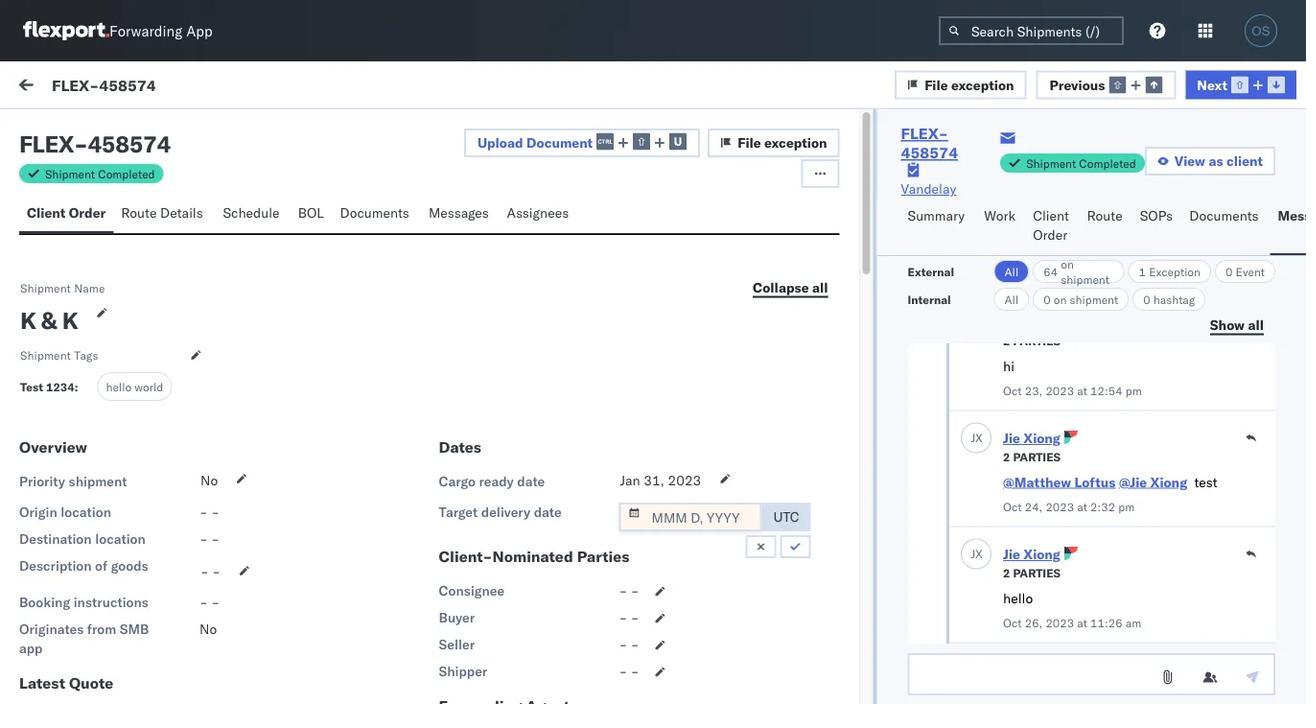 Task type: vqa. For each thing, say whether or not it's contained in the screenshot.
the right --
no



Task type: locate. For each thing, give the bounding box(es) containing it.
2023 right 26,
[[1046, 616, 1074, 631]]

0 horizontal spatial client order
[[27, 204, 106, 221]]

external (0) button
[[23, 113, 121, 151]]

related work item/shipment
[[1008, 166, 1158, 181]]

0 horizontal spatial (0)
[[85, 122, 110, 139]]

5 jason- from the top
[[93, 553, 136, 570]]

all right "show" on the top right of the page
[[1249, 316, 1265, 333]]

2 for oct 24, 2023 at 2:32 pm
[[1003, 450, 1010, 465]]

1 horizontal spatial client order
[[1034, 207, 1070, 243]]

work for my
[[55, 74, 104, 100]]

4 jason-test zhao from the top
[[93, 467, 195, 484]]

64 on shipment
[[1044, 257, 1110, 286]]

2 vertical spatial xiong
[[1024, 546, 1061, 563]]

1 k from the left
[[20, 306, 36, 335]]

dec 17, 2026, 6:47 pm pst up delivery
[[443, 482, 616, 499]]

0 vertical spatial location
[[61, 504, 111, 521]]

oct left 23,
[[1003, 384, 1022, 399]]

2 jie xiong from the top
[[1003, 546, 1061, 563]]

ttt up "shipment tags"
[[58, 327, 72, 344]]

2 vertical spatial oct
[[1003, 616, 1022, 631]]

64
[[1044, 264, 1058, 279]]

resize handle column header
[[412, 160, 435, 704], [694, 160, 717, 704], [976, 160, 999, 704], [1258, 160, 1281, 704]]

jason-test zhao
[[93, 208, 195, 225], [93, 294, 195, 311], [93, 380, 195, 397], [93, 467, 195, 484], [93, 553, 195, 570], [93, 639, 195, 656]]

jason-test zhao down flex - 458574
[[93, 208, 195, 225]]

2 up the @matthew
[[1003, 450, 1010, 465]]

hello
[[106, 379, 132, 394], [1003, 590, 1033, 607]]

(0) for internal (0)
[[179, 122, 204, 139]]

mess button
[[1271, 199, 1307, 255]]

2 2 parties from the top
[[1003, 567, 1061, 581]]

cargo ready date
[[439, 473, 545, 490]]

at inside hello oct 26, 2023 at 11:26 am
[[1077, 616, 1088, 631]]

0 vertical spatial parties
[[1013, 334, 1061, 349]]

all button for 0
[[995, 288, 1030, 311]]

4 jason- from the top
[[93, 467, 136, 484]]

1 vertical spatial xiong
[[1151, 474, 1188, 491]]

hello left world
[[106, 379, 132, 394]]

3 parties from the top
[[1013, 567, 1061, 581]]

am
[[577, 223, 598, 240]]

2 2 from the top
[[1003, 450, 1010, 465]]

2 ttt from the top
[[58, 327, 72, 344]]

jie xiong button down 24,
[[1003, 546, 1061, 563]]

client order button up 64
[[1026, 199, 1080, 255]]

forwarding
[[109, 22, 183, 40]]

z right priority
[[69, 469, 75, 481]]

2 all button from the top
[[995, 288, 1030, 311]]

external for external (0)
[[31, 122, 81, 139]]

show
[[1211, 316, 1245, 333]]

0 vertical spatial at
[[1077, 384, 1088, 399]]

2 vertical spatial test
[[58, 586, 81, 603]]

458574
[[99, 75, 156, 94], [88, 130, 171, 158], [901, 143, 959, 162], [1048, 223, 1098, 240], [1048, 309, 1098, 326], [1048, 396, 1098, 413], [1048, 482, 1098, 499], [1048, 568, 1098, 585], [1048, 655, 1098, 672]]

1 2 from the top
[[1003, 334, 1010, 349]]

2 up hi
[[1003, 334, 1010, 349]]

client order up 64
[[1034, 207, 1070, 243]]

2 vertical spatial 2 parties button
[[1003, 565, 1061, 581]]

shipment name
[[20, 281, 105, 295]]

1 horizontal spatial k
[[62, 306, 78, 335]]

2 parties from the top
[[1013, 450, 1061, 465]]

6:47 up the target delivery date
[[536, 482, 565, 499]]

1 17, from the top
[[471, 482, 492, 499]]

priority
[[19, 473, 65, 490]]

1 horizontal spatial work
[[1051, 166, 1076, 181]]

all button
[[995, 260, 1030, 283], [995, 288, 1030, 311]]

flex- 458574
[[901, 124, 959, 162], [1007, 223, 1098, 240], [1007, 309, 1098, 326], [1007, 396, 1098, 413], [1007, 482, 1098, 499], [1007, 568, 1098, 585], [1007, 655, 1098, 672]]

1 vertical spatial work
[[1051, 166, 1076, 181]]

message
[[142, 79, 199, 95], [59, 166, 106, 181]]

0 vertical spatial date
[[517, 473, 545, 490]]

flexport. image
[[23, 21, 109, 40]]

client order down flex
[[27, 204, 106, 221]]

1 vertical spatial message
[[59, 166, 106, 181]]

document
[[527, 134, 593, 151]]

completed up 'route' button
[[1080, 156, 1137, 170]]

1 zhao from the top
[[165, 208, 195, 225]]

dec down seller at the left
[[443, 655, 467, 672]]

j z right priority
[[66, 469, 75, 481]]

client down flex
[[27, 204, 65, 221]]

route details
[[121, 204, 203, 221]]

0 vertical spatial jie xiong
[[1003, 430, 1061, 447]]

oct
[[1003, 384, 1022, 399], [1003, 500, 1022, 515], [1003, 616, 1022, 631]]

z down destination location
[[69, 555, 75, 567]]

route for route details
[[121, 204, 157, 221]]

booking
[[19, 594, 70, 611]]

0 vertical spatial 2 parties button
[[1003, 332, 1061, 349]]

1 jie from the top
[[1003, 430, 1020, 447]]

shipment completed down flex - 458574
[[45, 166, 155, 181]]

all right collapse
[[813, 279, 829, 296]]

0 horizontal spatial all
[[813, 279, 829, 296]]

latest
[[19, 674, 65, 693]]

2
[[1003, 334, 1010, 349], [1003, 450, 1010, 465], [1003, 567, 1010, 581]]

route down item/shipment
[[1088, 207, 1123, 224]]

0 vertical spatial x
[[975, 431, 983, 445]]

on for 0
[[1054, 292, 1067, 307]]

test right the @jie xiong button
[[1195, 474, 1218, 491]]

2 parties hi oct 23, 2023 at 12:54 pm
[[1003, 334, 1142, 399]]

exception up category
[[765, 134, 828, 151]]

x for oct 26, 2023 at 11:26 am
[[975, 547, 983, 561]]

dates
[[439, 438, 482, 457]]

shipment down 64 on shipment
[[1070, 292, 1119, 307]]

1 horizontal spatial hello
[[1003, 590, 1033, 607]]

1 vertical spatial at
[[1077, 500, 1088, 515]]

0 vertical spatial xiong
[[1024, 430, 1061, 447]]

1 vertical spatial all
[[1249, 316, 1265, 333]]

1 vertical spatial shipment
[[1070, 292, 1119, 307]]

route left details
[[121, 204, 157, 221]]

0 horizontal spatial internal
[[129, 122, 176, 139]]

0 vertical spatial 2
[[1003, 334, 1010, 349]]

2 parties
[[1003, 450, 1061, 465], [1003, 567, 1061, 581]]

flex- 458574 down hi
[[1007, 396, 1098, 413]]

2 j x from the top
[[971, 547, 983, 561]]

booking instructions
[[19, 594, 149, 611]]

0 down 64
[[1044, 292, 1051, 307]]

1 horizontal spatial external
[[908, 264, 955, 279]]

0 horizontal spatial 0
[[1044, 292, 1051, 307]]

1 vertical spatial hello
[[1003, 590, 1033, 607]]

parties up 26,
[[1013, 567, 1061, 581]]

1 j x from the top
[[971, 431, 983, 445]]

external down my work
[[31, 122, 81, 139]]

k right &
[[62, 306, 78, 335]]

parties for oct 24, 2023 at 2:32 pm
[[1013, 450, 1061, 465]]

flex - 458574
[[19, 130, 171, 158]]

2 vertical spatial 2
[[1003, 567, 1010, 581]]

internal inside button
[[129, 122, 176, 139]]

xiong down 24,
[[1024, 546, 1061, 563]]

flex- up vandelay
[[901, 124, 949, 143]]

0 vertical spatial file exception
[[925, 76, 1015, 93]]

0 vertical spatial internal
[[129, 122, 176, 139]]

4 resize handle column header from the left
[[1258, 160, 1281, 704]]

route for route
[[1088, 207, 1123, 224]]

client-nominated parties
[[439, 547, 630, 566]]

cargo
[[439, 473, 476, 490]]

1 jie xiong button from the top
[[1003, 430, 1061, 447]]

2023
[[1046, 384, 1074, 399], [668, 472, 702, 489], [1046, 500, 1074, 515], [1046, 616, 1074, 631]]

3 at from the top
[[1077, 616, 1088, 631]]

6:47 down client-nominated parties
[[536, 568, 565, 585]]

0 vertical spatial 2 parties
[[1003, 450, 1061, 465]]

date right delivery
[[534, 504, 562, 521]]

2 for oct 26, 2023 at 11:26 am
[[1003, 567, 1010, 581]]

@matthew
[[1003, 474, 1071, 491]]

1 vertical spatial 2 parties
[[1003, 567, 1061, 581]]

0 hashtag
[[1144, 292, 1196, 307]]

pm left jan
[[569, 482, 589, 499]]

test right :
[[136, 380, 161, 397]]

flex- up 26,
[[1007, 568, 1048, 585]]

1 horizontal spatial file
[[925, 76, 949, 93]]

shipment
[[1027, 156, 1077, 170], [45, 166, 95, 181], [20, 281, 71, 295], [20, 348, 71, 362]]

2 inside 2 parties hi oct 23, 2023 at 12:54 pm
[[1003, 334, 1010, 349]]

shipment up 0 on shipment
[[1061, 272, 1110, 286]]

1 j z from the top
[[66, 210, 75, 222]]

0 vertical spatial hello
[[106, 379, 132, 394]]

1 vertical spatial exception
[[765, 134, 828, 151]]

1 vertical spatial parties
[[1013, 450, 1061, 465]]

0 left 'event'
[[1226, 264, 1233, 279]]

None text field
[[908, 653, 1276, 696]]

1 (0) from the left
[[85, 122, 110, 139]]

consignee
[[439, 582, 505, 599]]

3 2 from the top
[[1003, 567, 1010, 581]]

vandelay link
[[901, 179, 957, 199]]

2 (0) from the left
[[179, 122, 204, 139]]

1 x from the top
[[975, 431, 983, 445]]

2 oct from the top
[[1003, 500, 1022, 515]]

1 horizontal spatial client
[[1034, 207, 1070, 224]]

resize handle column header for related work item/shipment
[[1258, 160, 1281, 704]]

pst
[[601, 223, 625, 240], [592, 482, 616, 499], [592, 568, 616, 585], [584, 655, 608, 672]]

1 vertical spatial dec 17, 2026, 6:47 pm pst
[[443, 568, 616, 585]]

1 jie xiong from the top
[[1003, 430, 1061, 447]]

internal (0) button
[[121, 113, 215, 151]]

all left 64
[[1005, 264, 1019, 279]]

external inside button
[[31, 122, 81, 139]]

2 x from the top
[[975, 547, 983, 561]]

1 jason- from the top
[[93, 208, 136, 225]]

4 j z from the top
[[66, 555, 75, 567]]

oct left 24,
[[1003, 500, 1022, 515]]

1 vertical spatial jie xiong button
[[1003, 546, 1061, 563]]

client order for client order button to the left
[[27, 204, 106, 221]]

- -
[[200, 504, 220, 521], [200, 531, 220, 547], [201, 563, 221, 580], [619, 582, 640, 599], [200, 594, 220, 611], [619, 609, 640, 626], [619, 636, 640, 653], [619, 663, 640, 680]]

next
[[1198, 76, 1228, 93]]

client down "related"
[[1034, 207, 1070, 224]]

jie xiong button up the @matthew
[[1003, 430, 1061, 447]]

all button up hi
[[995, 288, 1030, 311]]

0 vertical spatial shipment
[[1061, 272, 1110, 286]]

flex- up 24,
[[1007, 482, 1048, 499]]

0 horizontal spatial hello
[[106, 379, 132, 394]]

0 vertical spatial all
[[1005, 264, 1019, 279]]

view as client
[[1175, 153, 1264, 169]]

j x for oct 24, 2023 at 2:32 pm
[[971, 431, 983, 445]]

shipment completed up 'route' button
[[1027, 156, 1137, 170]]

-
[[74, 130, 88, 158], [725, 223, 734, 240], [725, 482, 734, 499], [200, 504, 208, 521], [211, 504, 220, 521], [200, 531, 208, 547], [211, 531, 220, 547], [201, 563, 209, 580], [212, 563, 221, 580], [619, 582, 628, 599], [631, 582, 640, 599], [200, 594, 208, 611], [211, 594, 220, 611], [619, 609, 628, 626], [631, 609, 640, 626], [619, 636, 628, 653], [631, 636, 640, 653], [619, 663, 628, 680], [631, 663, 640, 680]]

1 at from the top
[[1077, 384, 1088, 399]]

0 for 0 on shipment
[[1044, 292, 1051, 307]]

item/shipment
[[1079, 166, 1158, 181]]

my work
[[19, 74, 104, 100]]

all button left 64
[[995, 260, 1030, 283]]

jie xiong button for oct 24, 2023 at 2:32 pm
[[1003, 430, 1061, 447]]

2023 inside 2 parties hi oct 23, 2023 at 12:54 pm
[[1046, 384, 1074, 399]]

jason-test zhao up "instructions"
[[93, 553, 195, 570]]

client order
[[27, 204, 106, 221], [1034, 207, 1070, 243]]

at left the '12:54'
[[1077, 384, 1088, 399]]

1
[[1139, 264, 1147, 279]]

0 vertical spatial pm
[[1126, 384, 1142, 399]]

3 2 parties button from the top
[[1003, 565, 1061, 581]]

1 vertical spatial on
[[1054, 292, 1067, 307]]

client order button
[[19, 196, 113, 233], [1026, 199, 1080, 255]]

sops button
[[1133, 199, 1182, 255]]

2 all from the top
[[1005, 292, 1019, 307]]

2 vertical spatial parties
[[1013, 567, 1061, 581]]

5 zhao from the top
[[165, 553, 195, 570]]

0 horizontal spatial work
[[55, 74, 104, 100]]

jie for oct 26, 2023 at 11:26 am
[[1003, 546, 1020, 563]]

show all button
[[1199, 311, 1276, 340]]

hello up 26,
[[1003, 590, 1033, 607]]

j z down "shipment tags"
[[66, 383, 75, 395]]

external for external
[[908, 264, 955, 279]]

2026,
[[495, 223, 533, 240], [495, 482, 533, 499], [495, 568, 533, 585], [487, 655, 524, 672]]

documents right bol button
[[340, 204, 410, 221]]

2 2 parties button from the top
[[1003, 449, 1061, 465]]

17,
[[471, 482, 492, 499], [471, 568, 492, 585]]

jie xiong down 24,
[[1003, 546, 1061, 563]]

file exception up "flex- 458574" link
[[925, 76, 1015, 93]]

0 vertical spatial work
[[55, 74, 104, 100]]

related
[[1008, 166, 1048, 181]]

0 vertical spatial external
[[31, 122, 81, 139]]

all
[[813, 279, 829, 296], [1249, 316, 1265, 333]]

location up goods
[[95, 531, 146, 547]]

1 vertical spatial 6:47
[[536, 568, 565, 585]]

2 dec 17, 2026, 6:47 pm pst from the top
[[443, 568, 616, 585]]

:
[[75, 380, 78, 394]]

1 all from the top
[[1005, 264, 1019, 279]]

1 ttt from the top
[[58, 241, 72, 258]]

6:39
[[528, 655, 557, 672]]

resize handle column header for category
[[976, 160, 999, 704]]

no
[[201, 472, 218, 489], [200, 621, 217, 638]]

1 horizontal spatial (0)
[[179, 122, 204, 139]]

external down "summary" button
[[908, 264, 955, 279]]

jason-
[[93, 208, 136, 225], [93, 294, 136, 311], [93, 380, 136, 397], [93, 467, 136, 484], [93, 553, 136, 570], [93, 639, 136, 656]]

internal for internal
[[908, 292, 952, 307]]

route inside button
[[1088, 207, 1123, 224]]

client order button down flex
[[19, 196, 113, 233]]

1 resize handle column header from the left
[[412, 160, 435, 704]]

1 vertical spatial ttt
[[58, 327, 72, 344]]

1 vertical spatial x
[[975, 547, 983, 561]]

0 horizontal spatial k
[[20, 306, 36, 335]]

all for show all
[[1249, 316, 1265, 333]]

1 horizontal spatial route
[[1088, 207, 1123, 224]]

1 jason-test zhao from the top
[[93, 208, 195, 225]]

1 horizontal spatial order
[[1034, 226, 1068, 243]]

0 horizontal spatial client order button
[[19, 196, 113, 233]]

1 vertical spatial pm
[[569, 568, 589, 585]]

hi
[[1003, 358, 1015, 375]]

1 vertical spatial 17,
[[471, 568, 492, 585]]

oct inside hello oct 26, 2023 at 11:26 am
[[1003, 616, 1022, 631]]

on down 64
[[1054, 292, 1067, 307]]

0 event
[[1226, 264, 1266, 279]]

latest quote
[[19, 674, 113, 693]]

jie down oct 24, 2023 at 2:32 pm
[[1003, 546, 1020, 563]]

collapse all button
[[742, 273, 840, 302]]

1 horizontal spatial documents
[[1190, 207, 1259, 224]]

0 vertical spatial jie
[[1003, 430, 1020, 447]]

message up internal (0)
[[142, 79, 199, 95]]

jason- up origin location at left
[[93, 467, 136, 484]]

3 jason- from the top
[[93, 380, 136, 397]]

next button
[[1186, 70, 1297, 99]]

hello for hello world
[[106, 379, 132, 394]]

utc
[[774, 509, 800, 525]]

all up hi
[[1005, 292, 1019, 307]]

1 vertical spatial date
[[534, 504, 562, 521]]

1 horizontal spatial internal
[[908, 292, 952, 307]]

zhao
[[165, 208, 195, 225], [165, 294, 195, 311], [165, 380, 195, 397], [165, 467, 195, 484], [165, 553, 195, 570], [165, 639, 195, 656]]

1 vertical spatial j x
[[971, 547, 983, 561]]

2 jie from the top
[[1003, 546, 1020, 563]]

exception
[[952, 76, 1015, 93], [765, 134, 828, 151]]

5 z from the top
[[69, 555, 75, 567]]

j x
[[971, 431, 983, 445], [971, 547, 983, 561]]

2 17, from the top
[[471, 568, 492, 585]]

jason- left details
[[93, 208, 136, 225]]

3 resize handle column header from the left
[[976, 160, 999, 704]]

oct 24, 2023 at 2:32 pm
[[1003, 500, 1135, 515]]

z down shipment name
[[69, 296, 75, 308]]

17, down client-
[[471, 568, 492, 585]]

@jie xiong button
[[1119, 474, 1188, 491]]

0 vertical spatial oct
[[1003, 384, 1022, 399]]

Search Shipments (/) text field
[[939, 16, 1124, 45]]

order for client order button to the left
[[69, 204, 106, 221]]

0 vertical spatial ttt
[[58, 241, 72, 258]]

2 parties button
[[1003, 332, 1061, 349], [1003, 449, 1061, 465], [1003, 565, 1061, 581]]

3 oct from the top
[[1003, 616, 1022, 631]]

exception up "flex- 458574" link
[[952, 76, 1015, 93]]

xiong for oct 26, 2023 at 11:26 am
[[1024, 546, 1061, 563]]

2 j z from the top
[[66, 383, 75, 395]]

date right ready
[[517, 473, 545, 490]]

1 horizontal spatial message
[[142, 79, 199, 95]]

documents button
[[333, 196, 421, 233], [1182, 199, 1271, 255]]

parties up hi
[[1013, 334, 1061, 349]]

internal (0)
[[129, 122, 204, 139]]

ttt up shipment name
[[58, 241, 72, 258]]

all for 64
[[1005, 264, 1019, 279]]

at
[[1077, 384, 1088, 399], [1077, 500, 1088, 515], [1077, 616, 1088, 631]]

0 vertical spatial on
[[1061, 257, 1074, 271]]

1 oct from the top
[[1003, 384, 1022, 399]]

31,
[[644, 472, 665, 489]]

1 vertical spatial all button
[[995, 288, 1030, 311]]

jie for oct 24, 2023 at 2:32 pm
[[1003, 430, 1020, 447]]

route inside route details button
[[121, 204, 157, 221]]

1 2 parties from the top
[[1003, 450, 1061, 465]]

1 vertical spatial location
[[95, 531, 146, 547]]

17, up the target delivery date
[[471, 482, 492, 499]]

6 zhao from the top
[[165, 639, 195, 656]]

1 z from the top
[[69, 210, 75, 222]]

1 all button from the top
[[995, 260, 1030, 283]]

j z
[[66, 210, 75, 222], [66, 383, 75, 395], [66, 469, 75, 481], [66, 555, 75, 567]]

test down priority shipment
[[58, 500, 81, 517]]

1 horizontal spatial file exception
[[925, 76, 1015, 93]]

1 vertical spatial external
[[908, 264, 955, 279]]

1 vertical spatial jie
[[1003, 546, 1020, 563]]

overview
[[19, 438, 87, 457]]

@
[[58, 673, 69, 689]]

documents down view as client
[[1190, 207, 1259, 224]]

0 vertical spatial 6:47
[[536, 482, 565, 499]]

0 vertical spatial dec 17, 2026, 6:47 pm pst
[[443, 482, 616, 499]]

j z down destination location
[[66, 555, 75, 567]]

0 vertical spatial test
[[1195, 474, 1218, 491]]

shipment for 64 on shipment
[[1061, 272, 1110, 286]]

jason- down from
[[93, 639, 136, 656]]

2 parties button for oct 26, 2023 at 11:26 am
[[1003, 565, 1061, 581]]

0 horizontal spatial external
[[31, 122, 81, 139]]

2 jason-test zhao from the top
[[93, 294, 195, 311]]

1 dec from the top
[[443, 223, 467, 240]]

(0) down flex-458574 on the left of the page
[[85, 122, 110, 139]]

0 vertical spatial jie xiong button
[[1003, 430, 1061, 447]]

on
[[1061, 257, 1074, 271], [1054, 292, 1067, 307]]

0 vertical spatial all
[[813, 279, 829, 296]]

0 horizontal spatial file exception
[[738, 134, 828, 151]]

jie xiong
[[1003, 430, 1061, 447], [1003, 546, 1061, 563]]

route
[[121, 204, 157, 221], [1088, 207, 1123, 224]]

shipment inside 64 on shipment
[[1061, 272, 1110, 286]]

route button
[[1080, 199, 1133, 255]]

hello for hello oct 26, 2023 at 11:26 am
[[1003, 590, 1033, 607]]

2 jie xiong button from the top
[[1003, 546, 1061, 563]]

0 for 0 event
[[1226, 264, 1233, 279]]

0 vertical spatial order
[[69, 204, 106, 221]]

pm right 2:32
[[1119, 500, 1135, 515]]

internal down message button
[[129, 122, 176, 139]]

0 vertical spatial exception
[[952, 76, 1015, 93]]

2 up hello oct 26, 2023 at 11:26 am
[[1003, 567, 1010, 581]]

0 horizontal spatial route
[[121, 204, 157, 221]]

1 vertical spatial 2
[[1003, 450, 1010, 465]]

pm down the parties
[[569, 568, 589, 585]]

2 jason- from the top
[[93, 294, 136, 311]]

my
[[19, 74, 50, 100]]

tags
[[74, 348, 98, 362]]

work up external (0)
[[55, 74, 104, 100]]

on inside 64 on shipment
[[1061, 257, 1074, 271]]

jie xiong for oct 26, 2023 at 11:26 am
[[1003, 546, 1061, 563]]

@ tao liu
[[58, 673, 119, 689]]

1 vertical spatial oct
[[1003, 500, 1022, 515]]

1 vertical spatial 2 parties button
[[1003, 449, 1061, 465]]

oct left 26,
[[1003, 616, 1022, 631]]

1 parties from the top
[[1013, 334, 1061, 349]]

4 zhao from the top
[[165, 467, 195, 484]]

hello inside hello oct 26, 2023 at 11:26 am
[[1003, 590, 1033, 607]]

documents button up 0 event
[[1182, 199, 1271, 255]]



Task type: describe. For each thing, give the bounding box(es) containing it.
dec 8, 2026, 6:39 pm pst
[[443, 655, 608, 672]]

forwarding app link
[[23, 21, 213, 40]]

2 at from the top
[[1077, 500, 1088, 515]]

0 horizontal spatial completed
[[98, 166, 155, 181]]

jan 31, 2023
[[620, 472, 702, 489]]

view as client button
[[1145, 147, 1276, 176]]

seller
[[439, 636, 475, 653]]

2026, right the "8,"
[[487, 655, 524, 672]]

location for destination location
[[95, 531, 146, 547]]

2023 down @matthew loftus button
[[1046, 500, 1074, 515]]

app
[[19, 640, 43, 657]]

pm inside 2 parties hi oct 23, 2023 at 12:54 pm
[[1126, 384, 1142, 399]]

view
[[1175, 153, 1206, 169]]

message button
[[135, 61, 231, 113]]

2 parties button for oct 24, 2023 at 2:32 pm
[[1003, 449, 1061, 465]]

flex- down 26,
[[1007, 655, 1048, 672]]

1 vertical spatial test
[[58, 500, 81, 517]]

upload document button
[[464, 129, 701, 157]]

0 vertical spatial no
[[201, 472, 218, 489]]

flex-458574
[[52, 75, 156, 94]]

internal for internal (0)
[[129, 122, 176, 139]]

2023 right the 31,
[[668, 472, 702, 489]]

1 vertical spatial file exception
[[738, 134, 828, 151]]

destination location
[[19, 531, 146, 547]]

flex- up hi
[[1007, 309, 1048, 326]]

0 on shipment
[[1044, 292, 1119, 307]]

originates from smb app
[[19, 621, 149, 657]]

work button
[[977, 199, 1026, 255]]

os button
[[1240, 9, 1284, 53]]

target
[[439, 504, 478, 521]]

0 horizontal spatial documents button
[[333, 196, 421, 233]]

collapse
[[753, 279, 809, 296]]

0 for 0 hashtag
[[1144, 292, 1151, 307]]

test right the 'name'
[[136, 294, 161, 311]]

hello world
[[106, 379, 163, 394]]

all for collapse all
[[813, 279, 829, 296]]

2 resize handle column header from the left
[[694, 160, 717, 704]]

0 horizontal spatial documents
[[340, 204, 410, 221]]

2 z from the top
[[69, 296, 75, 308]]

MMM D, YYYY text field
[[619, 503, 762, 532]]

mess
[[1279, 207, 1307, 224]]

buyer
[[439, 609, 475, 626]]

flex- 458574 up oct 24, 2023 at 2:32 pm
[[1007, 482, 1098, 499]]

flex- 458574 up vandelay
[[901, 124, 959, 162]]

parties for oct 26, 2023 at 11:26 am
[[1013, 567, 1061, 581]]

1 horizontal spatial client order button
[[1026, 199, 1080, 255]]

shipment up test 1234 :
[[20, 348, 71, 362]]

sops
[[1141, 207, 1174, 224]]

pst right 6:39
[[584, 655, 608, 672]]

hello oct 26, 2023 at 11:26 am
[[1003, 590, 1141, 631]]

j x for oct 26, 2023 at 11:26 am
[[971, 547, 983, 561]]

description of goods
[[19, 557, 148, 574]]

description
[[19, 557, 92, 574]]

quote
[[69, 674, 113, 693]]

@matthew loftus button
[[1003, 474, 1116, 491]]

date for target delivery date
[[534, 504, 562, 521]]

5 jason-test zhao from the top
[[93, 553, 195, 570]]

pst left jan
[[592, 482, 616, 499]]

3 j z from the top
[[66, 469, 75, 481]]

flex- up 64
[[1007, 223, 1048, 240]]

name
[[74, 281, 105, 295]]

2 vertical spatial pm
[[560, 655, 580, 672]]

on for 64
[[1061, 257, 1074, 271]]

2 6:47 from the top
[[536, 568, 565, 585]]

messages
[[429, 204, 489, 221]]

0 vertical spatial pm
[[569, 482, 589, 499]]

2 k from the left
[[62, 306, 78, 335]]

order for client order button to the right
[[1034, 226, 1068, 243]]

world
[[135, 379, 163, 394]]

@jie xiong test
[[1119, 474, 1218, 491]]

work
[[985, 207, 1016, 224]]

1 horizontal spatial shipment completed
[[1027, 156, 1137, 170]]

2023 inside hello oct 26, 2023 at 11:26 am
[[1046, 616, 1074, 631]]

3 zhao from the top
[[165, 380, 195, 397]]

8,
[[471, 655, 483, 672]]

1 horizontal spatial completed
[[1080, 156, 1137, 170]]

6 jason-test zhao from the top
[[93, 639, 195, 656]]

loftus
[[1075, 474, 1116, 491]]

instructions
[[74, 594, 149, 611]]

test left 1234
[[20, 380, 43, 394]]

collapse all
[[753, 279, 829, 296]]

(0) for external (0)
[[85, 122, 110, 139]]

23,
[[1025, 384, 1043, 399]]

am
[[1126, 616, 1141, 631]]

0 horizontal spatial exception
[[765, 134, 828, 151]]

ready
[[479, 473, 514, 490]]

oct inside 2 parties hi oct 23, 2023 at 12:54 pm
[[1003, 384, 1022, 399]]

client-
[[439, 547, 493, 566]]

schedule
[[223, 204, 280, 221]]

2 parties for oct 24, 2023 at 2:32 pm
[[1003, 450, 1061, 465]]

1 horizontal spatial documents button
[[1182, 199, 1271, 255]]

client for client order button to the right
[[1034, 207, 1070, 224]]

24,
[[1025, 500, 1043, 515]]

test 1234 :
[[20, 380, 78, 394]]

work for related
[[1051, 166, 1076, 181]]

schedule button
[[215, 196, 291, 233]]

@jie
[[1119, 474, 1147, 491]]

1 vertical spatial pm
[[1119, 500, 1135, 515]]

k & k
[[20, 306, 78, 335]]

0 horizontal spatial shipment completed
[[45, 166, 155, 181]]

jie xiong button for oct 26, 2023 at 11:26 am
[[1003, 546, 1061, 563]]

4 dec from the top
[[443, 655, 467, 672]]

ttt for j
[[58, 241, 72, 258]]

parties
[[577, 547, 630, 566]]

2026, down nominated
[[495, 568, 533, 585]]

shipment up &
[[20, 281, 71, 295]]

test down internal (0) button
[[136, 208, 161, 225]]

3 z from the top
[[69, 383, 75, 395]]

1 6:47 from the top
[[536, 482, 565, 499]]

&
[[41, 306, 57, 335]]

1 dec 17, 2026, 6:47 pm pst from the top
[[443, 482, 616, 499]]

6 jason- from the top
[[93, 639, 136, 656]]

test right priority shipment
[[136, 467, 161, 484]]

from
[[87, 621, 116, 638]]

2026, up delivery
[[495, 482, 533, 499]]

details
[[160, 204, 203, 221]]

nominated
[[493, 547, 574, 566]]

12:54
[[1091, 384, 1123, 399]]

flex- 458574 down 26,
[[1007, 655, 1098, 672]]

of
[[95, 557, 108, 574]]

2 dec from the top
[[443, 482, 467, 499]]

ttt for z
[[58, 327, 72, 344]]

2 zhao from the top
[[165, 294, 195, 311]]

20,
[[471, 223, 492, 240]]

1 horizontal spatial exception
[[952, 76, 1015, 93]]

pst down the parties
[[592, 568, 616, 585]]

2 vertical spatial shipment
[[69, 473, 127, 490]]

shipment for 0 on shipment
[[1070, 292, 1119, 307]]

resize handle column header for message
[[412, 160, 435, 704]]

originates
[[19, 621, 84, 638]]

xiong for oct 24, 2023 at 2:32 pm
[[1024, 430, 1061, 447]]

x for oct 24, 2023 at 2:32 pm
[[975, 431, 983, 445]]

flex- 458574 up hello oct 26, 2023 at 11:26 am
[[1007, 568, 1098, 585]]

2 parties for oct 26, 2023 at 11:26 am
[[1003, 567, 1061, 581]]

flex- down hi
[[1007, 396, 1048, 413]]

priority shipment
[[19, 473, 127, 490]]

previous button
[[1037, 70, 1177, 99]]

flex- right my
[[52, 75, 99, 94]]

os
[[1252, 24, 1271, 38]]

app
[[186, 22, 213, 40]]

test right of
[[136, 553, 161, 570]]

flex- 458574 link
[[901, 124, 1001, 162]]

tao
[[72, 673, 94, 689]]

at inside 2 parties hi oct 23, 2023 at 12:54 pm
[[1077, 384, 1088, 399]]

target delivery date
[[439, 504, 562, 521]]

2026, down assignees
[[495, 223, 533, 240]]

message inside message button
[[142, 79, 199, 95]]

date for cargo ready date
[[517, 473, 545, 490]]

3 dec from the top
[[443, 568, 467, 585]]

show all
[[1211, 316, 1265, 333]]

1 2 parties button from the top
[[1003, 332, 1061, 349]]

flex- 458574 down 0 on shipment
[[1007, 309, 1098, 326]]

parties inside 2 parties hi oct 23, 2023 at 12:54 pm
[[1013, 334, 1061, 349]]

test down smb
[[136, 639, 161, 656]]

assignees button
[[499, 196, 580, 233]]

external (0)
[[31, 122, 110, 139]]

destination
[[19, 531, 92, 547]]

client for client order button to the left
[[27, 204, 65, 221]]

shipment down flex
[[45, 166, 95, 181]]

1 exception
[[1139, 264, 1201, 279]]

shipment tags
[[20, 348, 98, 362]]

0 horizontal spatial file
[[738, 134, 761, 151]]

category
[[726, 166, 773, 181]]

jie xiong for oct 24, 2023 at 2:32 pm
[[1003, 430, 1061, 447]]

client order for client order button to the right
[[1034, 207, 1070, 243]]

4 z from the top
[[69, 469, 75, 481]]

pst right am
[[601, 223, 625, 240]]

jan
[[620, 472, 640, 489]]

all for 0
[[1005, 292, 1019, 307]]

1234
[[46, 380, 75, 394]]

flex- 458574 up 64
[[1007, 223, 1098, 240]]

3 jason-test zhao from the top
[[93, 380, 195, 397]]

location for origin location
[[61, 504, 111, 521]]

0 vertical spatial file
[[925, 76, 949, 93]]

summary button
[[900, 199, 977, 255]]

@matthew loftus
[[1003, 474, 1116, 491]]

all button for 64
[[995, 260, 1030, 283]]

1 vertical spatial no
[[200, 621, 217, 638]]

shipment left item/shipment
[[1027, 156, 1077, 170]]



